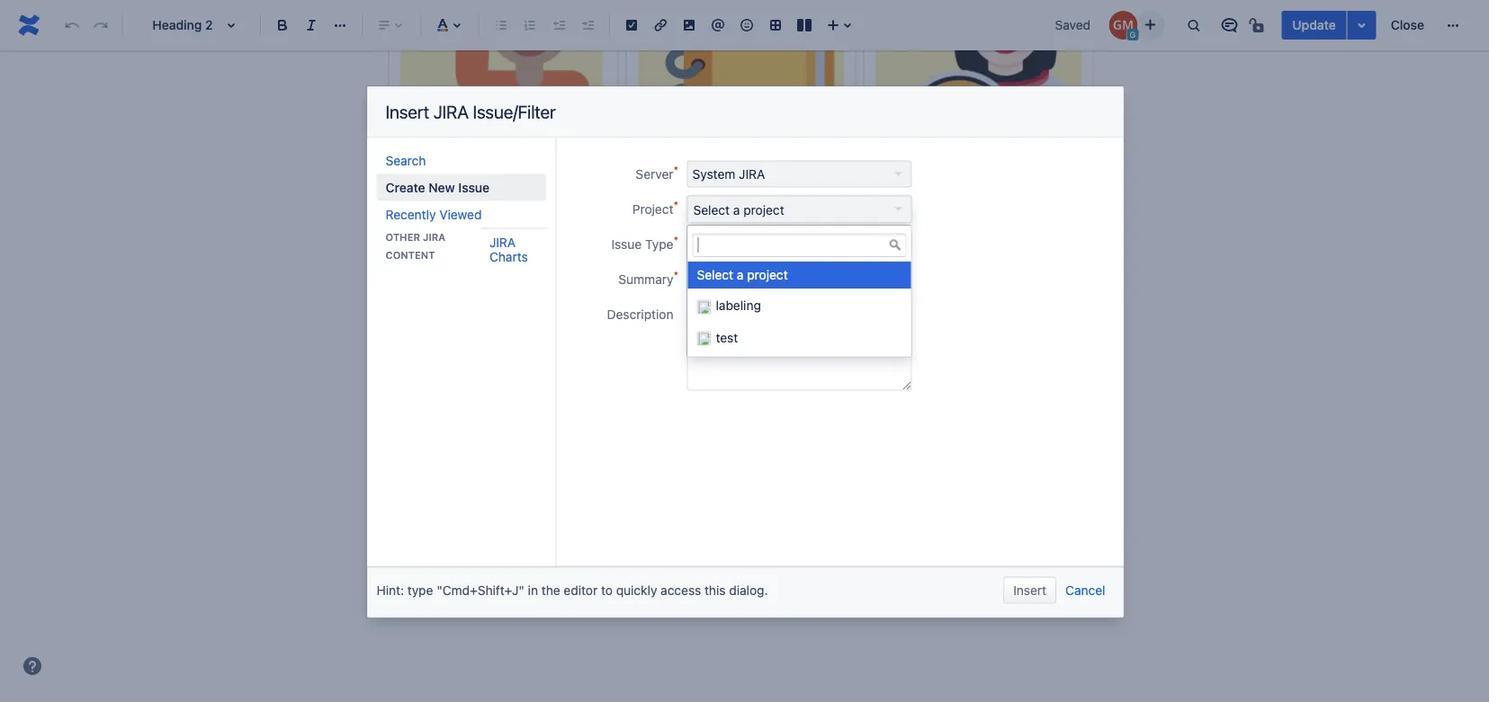 Task type: vqa. For each thing, say whether or not it's contained in the screenshot.
the rightmost the and
yes



Task type: describe. For each thing, give the bounding box(es) containing it.
team inside create a blog post to share news and announcements with your team and company.
[[839, 389, 871, 407]]

team for team news
[[399, 241, 440, 260]]

confluence image
[[14, 11, 43, 40]]

0 vertical spatial and
[[641, 389, 665, 407]]

new
[[429, 180, 455, 195]]

select a project link
[[687, 196, 912, 223]]

faqs
[[530, 136, 570, 155]]

0 horizontal spatial and
[[425, 414, 449, 431]]

create new issue
[[386, 180, 490, 195]]

news inside create a blog post to share news and announcements with your team and company.
[[604, 389, 637, 407]]

select an issue type link
[[687, 231, 912, 258]]

links
[[685, 174, 714, 191]]

Summary text field
[[687, 266, 912, 293]]

team news
[[399, 241, 484, 260]]

0 vertical spatial news
[[444, 241, 484, 260]]

resources
[[443, 170, 507, 187]]

the
[[542, 583, 560, 598]]

search
[[386, 153, 426, 168]]

required image
[[674, 270, 688, 285]]

jira inside jira charts
[[490, 235, 516, 250]]

other
[[386, 231, 420, 243]]

meeting
[[687, 140, 749, 159]]

hint: type "cmd+shift+j" in the editor to quickly access this dialog.
[[377, 583, 768, 598]]

onboarding faqs
[[437, 136, 570, 155]]

table image
[[765, 14, 787, 36]]

select for project
[[693, 203, 730, 218]]

0 vertical spatial team
[[578, 275, 610, 292]]

issue inside button
[[458, 180, 490, 195]]

bullet list ⌘⇧8 image
[[490, 14, 512, 36]]

here
[[830, 275, 859, 292]]

0 vertical spatial select a project
[[693, 203, 784, 218]]

appear
[[781, 275, 826, 292]]

hint:
[[377, 583, 404, 598]]

issue type
[[612, 237, 674, 252]]

an
[[732, 238, 746, 253]]

news.
[[614, 275, 651, 292]]

a down team news
[[446, 275, 454, 292]]

select for issue type
[[692, 238, 729, 253]]

blog for create a blog post to share team news. it will automatically appear here once it's published.
[[457, 275, 486, 292]]

search button
[[377, 147, 547, 174]]

blog for create a blog post to share news and announcements with your team and company.
[[483, 389, 512, 407]]

action item image
[[621, 14, 643, 36]]

create a blog post to share team news. it will automatically appear here once it's published.
[[399, 275, 987, 292]]

create for create new issue
[[386, 180, 425, 195]]

indent tab image
[[577, 14, 598, 36]]

dialog.
[[729, 583, 768, 598]]

in
[[528, 583, 538, 598]]

create a blog post to share news and announcements with your team and company.
[[425, 389, 871, 431]]

published.
[[920, 275, 987, 292]]

meeting
[[734, 174, 787, 191]]

"cmd+shift+j"
[[437, 583, 525, 598]]

viewed
[[439, 207, 482, 222]]

company.
[[453, 414, 515, 431]]

this
[[705, 583, 726, 598]]

goals
[[981, 140, 1022, 159]]

to inside create a blog post to share news and announcements with your team and company.
[[548, 389, 560, 407]]

system jira link
[[687, 161, 912, 188]]

new
[[532, 170, 559, 187]]

editor
[[564, 583, 598, 598]]

description
[[607, 307, 674, 322]]

server
[[636, 166, 674, 181]]

recently viewed button
[[377, 201, 547, 228]]

access
[[661, 583, 701, 598]]

insert for insert jira issue/filter
[[386, 101, 429, 122]]

undo ⌘z image
[[61, 14, 83, 36]]

close
[[1391, 18, 1425, 32]]

giulia masi image
[[1109, 11, 1138, 40]]



Task type: locate. For each thing, give the bounding box(es) containing it.
blog
[[457, 275, 486, 292], [483, 389, 512, 407]]

0 horizontal spatial news
[[444, 241, 484, 260]]

team for team goals
[[936, 140, 977, 159]]

project
[[632, 202, 674, 216]]

to
[[718, 174, 731, 191], [521, 275, 534, 292], [548, 389, 560, 407], [601, 583, 613, 598]]

with
[[776, 389, 803, 407]]

update
[[1293, 18, 1336, 32]]

1 horizontal spatial type
[[783, 238, 809, 253]]

create new issue button
[[377, 174, 547, 201]]

select down links
[[693, 203, 730, 218]]

add
[[413, 170, 439, 187], [656, 174, 682, 191]]

jira charts
[[490, 235, 528, 264]]

issue/filter
[[473, 101, 556, 122]]

0 horizontal spatial type
[[407, 583, 433, 598]]

0 vertical spatial project
[[744, 203, 784, 218]]

add down search
[[413, 170, 439, 187]]

redo ⌘⇧z image
[[90, 14, 112, 36]]

post for team
[[489, 275, 518, 292]]

0 vertical spatial issue
[[458, 180, 490, 195]]

cancel
[[1066, 583, 1106, 598]]

post for news
[[515, 389, 544, 407]]

team
[[578, 275, 610, 292], [839, 389, 871, 407]]

None text field
[[692, 234, 907, 257]]

team left goals on the right of page
[[936, 140, 977, 159]]

a down an
[[737, 268, 744, 283]]

create down search
[[386, 180, 425, 195]]

labeling
[[716, 298, 761, 313]]

it
[[655, 275, 663, 292]]

1 vertical spatial blog
[[483, 389, 512, 407]]

post
[[489, 275, 518, 292], [515, 389, 544, 407]]

your
[[807, 389, 835, 407]]

2 vertical spatial create
[[425, 389, 468, 407]]

1 vertical spatial insert
[[1014, 583, 1047, 598]]

jira up onboarding on the top
[[433, 101, 469, 122]]

system jira
[[692, 166, 765, 181]]

will
[[667, 275, 688, 292]]

team left news.
[[578, 275, 610, 292]]

1 horizontal spatial insert
[[1014, 583, 1047, 598]]

jira
[[433, 101, 469, 122], [739, 166, 765, 181], [423, 231, 446, 243], [490, 235, 516, 250]]

jira down recently viewed
[[423, 231, 446, 243]]

1 horizontal spatial issue
[[612, 237, 642, 252]]

add for meeting notes
[[656, 174, 682, 191]]

notes up the select a project link
[[791, 174, 827, 191]]

select a project down add links to meeting notes
[[693, 203, 784, 218]]

team right 'your'
[[839, 389, 871, 407]]

a up the 'company.'
[[472, 389, 479, 407]]

project
[[744, 203, 784, 218], [747, 268, 788, 283]]

create for create a blog post to share news and announcements with your team and company.
[[425, 389, 468, 407]]

2 vertical spatial select
[[697, 268, 734, 283]]

1 horizontal spatial team
[[936, 140, 977, 159]]

type right issue
[[783, 238, 809, 253]]

insert inside button
[[1014, 583, 1047, 598]]

add for onboarding faqs
[[413, 170, 439, 187]]

add links to meeting notes
[[656, 174, 827, 191]]

create down content
[[399, 275, 442, 292]]

1 horizontal spatial and
[[641, 389, 665, 407]]

news
[[444, 241, 484, 260], [604, 389, 637, 407]]

0 vertical spatial post
[[489, 275, 518, 292]]

add up project
[[656, 174, 682, 191]]

project down issue
[[747, 268, 788, 283]]

other jira content
[[386, 231, 446, 261]]

outdent ⇧tab image
[[548, 14, 570, 36]]

1 horizontal spatial news
[[604, 389, 637, 407]]

share for team
[[538, 275, 574, 292]]

jira charts button
[[481, 229, 565, 270]]

0 horizontal spatial issue
[[458, 180, 490, 195]]

system
[[692, 166, 736, 181]]

mention image
[[707, 14, 729, 36]]

1 horizontal spatial add
[[656, 174, 682, 191]]

1 vertical spatial team
[[839, 389, 871, 407]]

0 vertical spatial blog
[[457, 275, 486, 292]]

meeting notes
[[687, 140, 795, 159]]

issue
[[750, 238, 780, 253]]

team down recently
[[399, 241, 440, 260]]

it's
[[898, 275, 916, 292]]

link image
[[650, 14, 671, 36]]

and left the 'company.'
[[425, 414, 449, 431]]

share inside create a blog post to share news and announcements with your team and company.
[[564, 389, 600, 407]]

quickly
[[616, 583, 657, 598]]

1 vertical spatial type
[[407, 583, 433, 598]]

Main content area, start typing to enter text. text field
[[388, 0, 1094, 608]]

for
[[510, 170, 528, 187]]

onboarding
[[437, 136, 526, 155]]

and
[[641, 389, 665, 407], [425, 414, 449, 431]]

charts
[[490, 249, 528, 264]]

insert left cancel
[[1014, 583, 1047, 598]]

select an issue type
[[692, 238, 809, 253]]

1 vertical spatial team
[[399, 241, 440, 260]]

emoji image
[[736, 14, 758, 36]]

test
[[716, 330, 738, 345]]

bold ⌘b image
[[272, 14, 293, 36]]

type
[[783, 238, 809, 253], [407, 583, 433, 598]]

jira inside "link"
[[739, 166, 765, 181]]

0 vertical spatial insert
[[386, 101, 429, 122]]

italic ⌘i image
[[301, 14, 322, 36]]

Description text field
[[687, 301, 912, 391]]

news down description
[[604, 389, 637, 407]]

jira for system
[[739, 166, 765, 181]]

0 vertical spatial team
[[936, 140, 977, 159]]

jira for other
[[423, 231, 446, 243]]

hires
[[562, 170, 594, 187]]

create inside create new issue button
[[386, 180, 425, 195]]

cancel link
[[1066, 577, 1106, 604]]

select left an
[[692, 238, 729, 253]]

1 vertical spatial select
[[692, 238, 729, 253]]

issue down 'search' button
[[458, 180, 490, 195]]

0 vertical spatial create
[[386, 180, 425, 195]]

recently
[[386, 207, 436, 222]]

news down recently viewed button
[[444, 241, 484, 260]]

notes up system jira "link" on the top of the page
[[753, 140, 795, 159]]

0 vertical spatial notes
[[753, 140, 795, 159]]

update button
[[1282, 11, 1347, 40]]

1 vertical spatial and
[[425, 414, 449, 431]]

select right required icon
[[697, 268, 734, 283]]

1 vertical spatial share
[[564, 389, 600, 407]]

jira down meeting notes
[[739, 166, 765, 181]]

jira for insert
[[433, 101, 469, 122]]

notes
[[753, 140, 795, 159], [791, 174, 827, 191]]

once
[[862, 275, 894, 292]]

1 vertical spatial issue
[[612, 237, 642, 252]]

add image, video, or file image
[[679, 14, 700, 36]]

0 vertical spatial type
[[783, 238, 809, 253]]

1 vertical spatial create
[[399, 275, 442, 292]]

adjust update settings image
[[1351, 14, 1373, 36]]

insert for insert
[[1014, 583, 1047, 598]]

insert up search
[[386, 101, 429, 122]]

select
[[693, 203, 730, 218], [692, 238, 729, 253], [697, 268, 734, 283]]

and left announcements
[[641, 389, 665, 407]]

numbered list ⌘⇧7 image
[[519, 14, 541, 36]]

type
[[645, 237, 674, 252]]

add resources for new hires
[[413, 170, 594, 187]]

content
[[386, 249, 435, 261]]

create inside create a blog post to share news and announcements with your team and company.
[[425, 389, 468, 407]]

0 horizontal spatial add
[[413, 170, 439, 187]]

1 vertical spatial select a project
[[697, 268, 788, 283]]

jira down recently viewed button
[[490, 235, 516, 250]]

issue
[[458, 180, 490, 195], [612, 237, 642, 252]]

0 horizontal spatial team
[[578, 275, 610, 292]]

1 vertical spatial post
[[515, 389, 544, 407]]

post inside create a blog post to share news and announcements with your team and company.
[[515, 389, 544, 407]]

1 vertical spatial news
[[604, 389, 637, 407]]

blog inside create a blog post to share news and announcements with your team and company.
[[483, 389, 512, 407]]

create
[[386, 180, 425, 195], [399, 275, 442, 292], [425, 389, 468, 407]]

a
[[733, 203, 740, 218], [737, 268, 744, 283], [446, 275, 454, 292], [472, 389, 479, 407]]

select a project down an
[[697, 268, 788, 283]]

share
[[538, 275, 574, 292], [564, 389, 600, 407]]

team
[[936, 140, 977, 159], [399, 241, 440, 260]]

announcements
[[669, 389, 772, 407]]

0 vertical spatial select
[[693, 203, 730, 218]]

create for create a blog post to share team news. it will automatically appear here once it's published.
[[399, 275, 442, 292]]

issue left type
[[612, 237, 642, 252]]

recently viewed
[[386, 207, 482, 222]]

1 horizontal spatial team
[[839, 389, 871, 407]]

close button
[[1380, 11, 1435, 40]]

insert jira issue/filter
[[386, 101, 556, 122]]

confluence image
[[14, 11, 43, 40]]

blog up the 'company.'
[[483, 389, 512, 407]]

summary
[[619, 272, 674, 287]]

insert
[[386, 101, 429, 122], [1014, 583, 1047, 598]]

type right hint:
[[407, 583, 433, 598]]

0 vertical spatial share
[[538, 275, 574, 292]]

0 horizontal spatial team
[[399, 241, 440, 260]]

saved
[[1055, 18, 1091, 32]]

0 horizontal spatial insert
[[386, 101, 429, 122]]

1 vertical spatial project
[[747, 268, 788, 283]]

insert button
[[1004, 577, 1057, 604]]

jira inside other jira content
[[423, 231, 446, 243]]

layouts image
[[794, 14, 815, 36]]

automatically
[[691, 275, 777, 292]]

select a project
[[693, 203, 784, 218], [697, 268, 788, 283]]

share for news
[[564, 389, 600, 407]]

a down add links to meeting notes
[[733, 203, 740, 218]]

a inside create a blog post to share news and announcements with your team and company.
[[472, 389, 479, 407]]

team goals
[[936, 140, 1022, 159]]

blog down team news
[[457, 275, 486, 292]]

type inside select an issue type link
[[783, 238, 809, 253]]

project down meeting
[[744, 203, 784, 218]]

1 vertical spatial notes
[[791, 174, 827, 191]]

create up the 'company.'
[[425, 389, 468, 407]]



